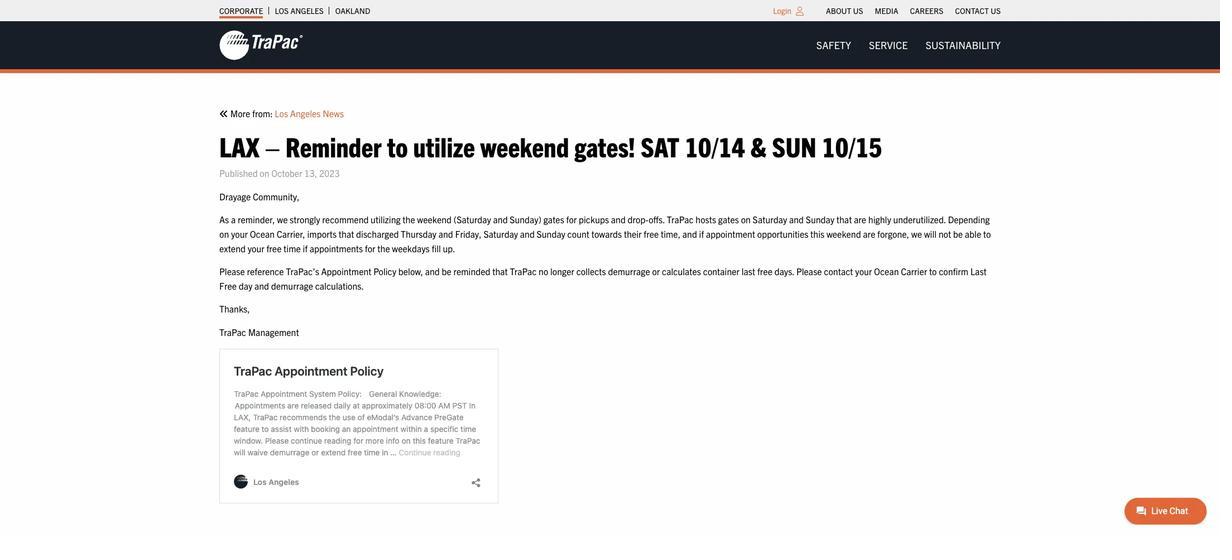 Task type: describe. For each thing, give the bounding box(es) containing it.
sunday)
[[510, 214, 542, 225]]

container
[[703, 266, 740, 277]]

media
[[875, 6, 899, 16]]

2 vertical spatial weekend
[[827, 228, 861, 239]]

time
[[284, 243, 301, 254]]

light image
[[796, 7, 804, 16]]

0 vertical spatial your
[[231, 228, 248, 239]]

reminded
[[454, 266, 490, 277]]

lax – reminder to utilize weekend gates!   sat 10/14 & sun 10/15 article
[[219, 107, 1001, 507]]

from:
[[252, 108, 273, 119]]

reminder
[[286, 129, 382, 163]]

be inside the 'please reference trapac's appointment policy below, and be reminded that trapac no longer collects demurrage or calculates container last free days. please contact your ocean carrier to confirm last free day and demurrage calculations.'
[[442, 266, 452, 277]]

below,
[[398, 266, 423, 277]]

1 please from the left
[[219, 266, 245, 277]]

0 vertical spatial the
[[403, 214, 415, 225]]

0 vertical spatial demurrage
[[608, 266, 650, 277]]

thursday
[[401, 228, 437, 239]]

to inside as a reminder, we strongly recommend utilizing the weekend (saturday and sunday) gates for pickups and drop-offs. trapac hosts gates on saturday and sunday that are highly underutilized. depending on your ocean carrier, imports that discharged thursday and friday, saturday and sunday count towards their free time, and if appointment opportunities this weekend are forgone, we will not be able to extend your free time if appointments for the weekdays fill up.
[[984, 228, 991, 239]]

published
[[219, 168, 258, 179]]

10/14
[[685, 129, 745, 163]]

this
[[811, 228, 825, 239]]

strongly
[[290, 214, 320, 225]]

0 vertical spatial that
[[837, 214, 852, 225]]

offs.
[[649, 214, 665, 225]]

careers link
[[910, 3, 944, 18]]

last
[[971, 266, 987, 277]]

los angeles link
[[275, 3, 324, 18]]

management
[[248, 327, 299, 338]]

confirm
[[939, 266, 969, 277]]

los angeles
[[275, 6, 324, 16]]

appointment
[[706, 228, 755, 239]]

0 vertical spatial are
[[854, 214, 867, 225]]

about
[[826, 6, 852, 16]]

service link
[[860, 34, 917, 56]]

and right "below,"
[[425, 266, 440, 277]]

contact us link
[[955, 3, 1001, 18]]

drayage community,
[[219, 191, 300, 202]]

service
[[869, 39, 908, 51]]

safety
[[817, 39, 851, 51]]

corporate image
[[219, 30, 303, 61]]

on inside lax – reminder to utilize weekend gates!   sat 10/14 & sun 10/15 published on october 13, 2023
[[260, 168, 269, 179]]

longer
[[550, 266, 574, 277]]

drayage
[[219, 191, 251, 202]]

be inside as a reminder, we strongly recommend utilizing the weekend (saturday and sunday) gates for pickups and drop-offs. trapac hosts gates on saturday and sunday that are highly underutilized. depending on your ocean carrier, imports that discharged thursday and friday, saturday and sunday count towards their free time, and if appointment opportunities this weekend are forgone, we will not be able to extend your free time if appointments for the weekdays fill up.
[[953, 228, 963, 239]]

angeles inside the lax – reminder to utilize weekend gates!   sat 10/14 & sun 10/15 article
[[290, 108, 321, 119]]

login link
[[773, 6, 792, 16]]

as
[[219, 214, 229, 225]]

or
[[652, 266, 660, 277]]

pickups
[[579, 214, 609, 225]]

login
[[773, 6, 792, 16]]

(saturday
[[454, 214, 491, 225]]

&
[[751, 129, 767, 163]]

los angeles news link
[[275, 107, 344, 121]]

about us link
[[826, 3, 863, 18]]

sat
[[641, 129, 680, 163]]

able
[[965, 228, 982, 239]]

your inside the 'please reference trapac's appointment policy below, and be reminded that trapac no longer collects demurrage or calculates container last free days. please contact your ocean carrier to confirm last free day and demurrage calculations.'
[[855, 266, 872, 277]]

count
[[568, 228, 590, 239]]

2 horizontal spatial on
[[741, 214, 751, 225]]

lax
[[219, 129, 260, 163]]

1 vertical spatial demurrage
[[271, 280, 313, 291]]

opportunities
[[757, 228, 809, 239]]

2023
[[319, 168, 340, 179]]

as a reminder, we strongly recommend utilizing the weekend (saturday and sunday) gates for pickups and drop-offs. trapac hosts gates on saturday and sunday that are highly underutilized. depending on your ocean carrier, imports that discharged thursday and friday, saturday and sunday count towards their free time, and if appointment opportunities this weekend are forgone, we will not be able to extend your free time if appointments for the weekdays fill up.
[[219, 214, 991, 254]]

trapac's
[[286, 266, 319, 277]]

safety link
[[808, 34, 860, 56]]

1 los from the top
[[275, 6, 289, 16]]

to inside lax – reminder to utilize weekend gates!   sat 10/14 & sun 10/15 published on october 13, 2023
[[387, 129, 408, 163]]

carrier,
[[277, 228, 305, 239]]

no
[[539, 266, 548, 277]]

weekdays
[[392, 243, 430, 254]]

calculations.
[[315, 280, 364, 291]]

1 vertical spatial weekend
[[417, 214, 452, 225]]

forgone,
[[878, 228, 910, 239]]

1 vertical spatial for
[[365, 243, 376, 254]]

13,
[[304, 168, 317, 179]]

friday,
[[455, 228, 482, 239]]

utilizing
[[371, 214, 401, 225]]

2 gates from the left
[[718, 214, 739, 225]]

gates!
[[575, 129, 635, 163]]

free
[[219, 280, 237, 291]]

0 horizontal spatial on
[[219, 228, 229, 239]]

drop-
[[628, 214, 649, 225]]

recommend
[[322, 214, 369, 225]]

towards
[[592, 228, 622, 239]]

media link
[[875, 3, 899, 18]]

more
[[230, 108, 250, 119]]

and right the time,
[[683, 228, 697, 239]]

depending
[[948, 214, 990, 225]]

contact
[[824, 266, 853, 277]]

discharged
[[356, 228, 399, 239]]

0 horizontal spatial free
[[267, 243, 282, 254]]

corporate link
[[219, 3, 263, 18]]

1 vertical spatial we
[[912, 228, 922, 239]]



Task type: locate. For each thing, give the bounding box(es) containing it.
that left highly
[[837, 214, 852, 225]]

sustainability
[[926, 39, 1001, 51]]

to
[[387, 129, 408, 163], [984, 228, 991, 239], [929, 266, 937, 277]]

1 horizontal spatial be
[[953, 228, 963, 239]]

0 vertical spatial if
[[699, 228, 704, 239]]

0 vertical spatial sunday
[[806, 214, 835, 225]]

for up the count
[[566, 214, 577, 225]]

their
[[624, 228, 642, 239]]

the down discharged
[[378, 243, 390, 254]]

2 vertical spatial to
[[929, 266, 937, 277]]

and up opportunities
[[789, 214, 804, 225]]

1 horizontal spatial to
[[929, 266, 937, 277]]

if right time
[[303, 243, 308, 254]]

0 horizontal spatial the
[[378, 243, 390, 254]]

1 gates from the left
[[544, 214, 564, 225]]

that right reminded
[[493, 266, 508, 277]]

and
[[493, 214, 508, 225], [611, 214, 626, 225], [789, 214, 804, 225], [439, 228, 453, 239], [520, 228, 535, 239], [683, 228, 697, 239], [425, 266, 440, 277], [255, 280, 269, 291]]

2 us from the left
[[991, 6, 1001, 16]]

highly
[[869, 214, 891, 225]]

your
[[231, 228, 248, 239], [248, 243, 264, 254], [855, 266, 872, 277]]

0 vertical spatial be
[[953, 228, 963, 239]]

–
[[265, 129, 280, 163]]

menu bar containing safety
[[808, 34, 1010, 56]]

extend
[[219, 243, 246, 254]]

the
[[403, 214, 415, 225], [378, 243, 390, 254]]

trapac
[[667, 214, 694, 225], [510, 266, 537, 277], [219, 327, 246, 338]]

1 horizontal spatial saturday
[[753, 214, 787, 225]]

0 horizontal spatial gates
[[544, 214, 564, 225]]

solid image
[[219, 109, 228, 118]]

community,
[[253, 191, 300, 202]]

that down the recommend
[[339, 228, 354, 239]]

us right contact
[[991, 6, 1001, 16]]

1 vertical spatial angeles
[[290, 108, 321, 119]]

if down hosts in the top right of the page
[[699, 228, 704, 239]]

last
[[742, 266, 756, 277]]

10/15
[[822, 129, 882, 163]]

ocean inside as a reminder, we strongly recommend utilizing the weekend (saturday and sunday) gates for pickups and drop-offs. trapac hosts gates on saturday and sunday that are highly underutilized. depending on your ocean carrier, imports that discharged thursday and friday, saturday and sunday count towards their free time, and if appointment opportunities this weekend are forgone, we will not be able to extend your free time if appointments for the weekdays fill up.
[[250, 228, 275, 239]]

ocean
[[250, 228, 275, 239], [874, 266, 899, 277]]

1 horizontal spatial gates
[[718, 214, 739, 225]]

we up 'carrier,'
[[277, 214, 288, 225]]

1 vertical spatial saturday
[[484, 228, 518, 239]]

gates up appointment
[[718, 214, 739, 225]]

ocean inside the 'please reference trapac's appointment policy below, and be reminded that trapac no longer collects demurrage or calculates container last free days. please contact your ocean carrier to confirm last free day and demurrage calculations.'
[[874, 266, 899, 277]]

0 horizontal spatial for
[[365, 243, 376, 254]]

1 vertical spatial on
[[741, 214, 751, 225]]

policy
[[374, 266, 396, 277]]

demurrage
[[608, 266, 650, 277], [271, 280, 313, 291]]

us for about us
[[853, 6, 863, 16]]

careers
[[910, 6, 944, 16]]

angeles left oakland link on the top left of the page
[[291, 6, 324, 16]]

saturday up opportunities
[[753, 214, 787, 225]]

menu bar down careers link at the top
[[808, 34, 1010, 56]]

ocean left carrier
[[874, 266, 899, 277]]

ocean down "reminder,"
[[250, 228, 275, 239]]

trapac inside as a reminder, we strongly recommend utilizing the weekend (saturday and sunday) gates for pickups and drop-offs. trapac hosts gates on saturday and sunday that are highly underutilized. depending on your ocean carrier, imports that discharged thursday and friday, saturday and sunday count towards their free time, and if appointment opportunities this weekend are forgone, we will not be able to extend your free time if appointments for the weekdays fill up.
[[667, 214, 694, 225]]

corporate
[[219, 6, 263, 16]]

angeles inside los angeles link
[[291, 6, 324, 16]]

fill
[[432, 243, 441, 254]]

days.
[[775, 266, 795, 277]]

will
[[924, 228, 937, 239]]

1 horizontal spatial free
[[644, 228, 659, 239]]

1 horizontal spatial if
[[699, 228, 704, 239]]

please reference trapac's appointment policy below, and be reminded that trapac no longer collects demurrage or calculates container last free days. please contact your ocean carrier to confirm last free day and demurrage calculations.
[[219, 266, 987, 291]]

demurrage down trapac's on the left of the page
[[271, 280, 313, 291]]

1 vertical spatial los
[[275, 108, 288, 119]]

free right 'last'
[[758, 266, 773, 277]]

please up free
[[219, 266, 245, 277]]

1 vertical spatial the
[[378, 243, 390, 254]]

us right about
[[853, 6, 863, 16]]

reminder,
[[238, 214, 275, 225]]

1 vertical spatial menu bar
[[808, 34, 1010, 56]]

for
[[566, 214, 577, 225], [365, 243, 376, 254]]

and down reference
[[255, 280, 269, 291]]

trapac left no
[[510, 266, 537, 277]]

thanks,
[[219, 303, 250, 315]]

are left highly
[[854, 214, 867, 225]]

1 vertical spatial be
[[442, 266, 452, 277]]

and up the up. in the top left of the page
[[439, 228, 453, 239]]

on up appointment
[[741, 214, 751, 225]]

are
[[854, 214, 867, 225], [863, 228, 876, 239]]

2 vertical spatial free
[[758, 266, 773, 277]]

1 horizontal spatial that
[[493, 266, 508, 277]]

and down sunday)
[[520, 228, 535, 239]]

hosts
[[696, 214, 716, 225]]

we
[[277, 214, 288, 225], [912, 228, 922, 239]]

1 horizontal spatial for
[[566, 214, 577, 225]]

1 horizontal spatial demurrage
[[608, 266, 650, 277]]

trapac up the time,
[[667, 214, 694, 225]]

0 vertical spatial menu bar
[[820, 3, 1007, 18]]

utilize
[[413, 129, 475, 163]]

1 horizontal spatial trapac
[[510, 266, 537, 277]]

to left utilize
[[387, 129, 408, 163]]

1 vertical spatial if
[[303, 243, 308, 254]]

your right contact
[[855, 266, 872, 277]]

on
[[260, 168, 269, 179], [741, 214, 751, 225], [219, 228, 229, 239]]

1 vertical spatial your
[[248, 243, 264, 254]]

0 horizontal spatial that
[[339, 228, 354, 239]]

to right carrier
[[929, 266, 937, 277]]

0 vertical spatial to
[[387, 129, 408, 163]]

free
[[644, 228, 659, 239], [267, 243, 282, 254], [758, 266, 773, 277]]

imports
[[307, 228, 337, 239]]

be down the up. in the top left of the page
[[442, 266, 452, 277]]

0 horizontal spatial ocean
[[250, 228, 275, 239]]

0 vertical spatial free
[[644, 228, 659, 239]]

gates
[[544, 214, 564, 225], [718, 214, 739, 225]]

oakland link
[[335, 3, 370, 18]]

2 vertical spatial trapac
[[219, 327, 246, 338]]

1 us from the left
[[853, 6, 863, 16]]

los right the from:
[[275, 108, 288, 119]]

time,
[[661, 228, 681, 239]]

1 horizontal spatial please
[[797, 266, 822, 277]]

sunday up this
[[806, 214, 835, 225]]

2 vertical spatial that
[[493, 266, 508, 277]]

2 horizontal spatial that
[[837, 214, 852, 225]]

1 vertical spatial free
[[267, 243, 282, 254]]

0 vertical spatial saturday
[[753, 214, 787, 225]]

not
[[939, 228, 951, 239]]

weekend
[[481, 129, 569, 163], [417, 214, 452, 225], [827, 228, 861, 239]]

underutilized.
[[894, 214, 946, 225]]

1 vertical spatial trapac
[[510, 266, 537, 277]]

on down as
[[219, 228, 229, 239]]

0 vertical spatial we
[[277, 214, 288, 225]]

los
[[275, 6, 289, 16], [275, 108, 288, 119]]

please right days. on the right of the page
[[797, 266, 822, 277]]

0 vertical spatial los
[[275, 6, 289, 16]]

0 vertical spatial on
[[260, 168, 269, 179]]

free inside the 'please reference trapac's appointment policy below, and be reminded that trapac no longer collects demurrage or calculates container last free days. please contact your ocean carrier to confirm last free day and demurrage calculations.'
[[758, 266, 773, 277]]

free left time
[[267, 243, 282, 254]]

0 horizontal spatial saturday
[[484, 228, 518, 239]]

be right not
[[953, 228, 963, 239]]

and left sunday)
[[493, 214, 508, 225]]

1 horizontal spatial us
[[991, 6, 1001, 16]]

0 horizontal spatial trapac
[[219, 327, 246, 338]]

2 horizontal spatial weekend
[[827, 228, 861, 239]]

october
[[271, 168, 302, 179]]

please
[[219, 266, 245, 277], [797, 266, 822, 277]]

are down highly
[[863, 228, 876, 239]]

0 horizontal spatial us
[[853, 6, 863, 16]]

your right extend
[[248, 243, 264, 254]]

menu bar
[[820, 3, 1007, 18], [808, 34, 1010, 56]]

1 horizontal spatial weekend
[[481, 129, 569, 163]]

menu bar up service
[[820, 3, 1007, 18]]

day
[[239, 280, 253, 291]]

carrier
[[901, 266, 927, 277]]

more from: los angeles news
[[228, 108, 344, 119]]

calculates
[[662, 266, 701, 277]]

0 horizontal spatial if
[[303, 243, 308, 254]]

1 vertical spatial are
[[863, 228, 876, 239]]

contact us
[[955, 6, 1001, 16]]

us for contact us
[[991, 6, 1001, 16]]

reference
[[247, 266, 284, 277]]

trapac inside the 'please reference trapac's appointment policy below, and be reminded that trapac no longer collects demurrage or calculates container last free days. please contact your ocean carrier to confirm last free day and demurrage calculations.'
[[510, 266, 537, 277]]

0 vertical spatial ocean
[[250, 228, 275, 239]]

appointments
[[310, 243, 363, 254]]

1 horizontal spatial sunday
[[806, 214, 835, 225]]

your down a on the top of page
[[231, 228, 248, 239]]

sustainability link
[[917, 34, 1010, 56]]

menu bar containing about us
[[820, 3, 1007, 18]]

1 vertical spatial sunday
[[537, 228, 566, 239]]

oakland
[[335, 6, 370, 16]]

0 horizontal spatial weekend
[[417, 214, 452, 225]]

2 vertical spatial on
[[219, 228, 229, 239]]

collects
[[577, 266, 606, 277]]

on left october
[[260, 168, 269, 179]]

a
[[231, 214, 236, 225]]

appointment
[[321, 266, 372, 277]]

2 horizontal spatial to
[[984, 228, 991, 239]]

los up corporate image
[[275, 6, 289, 16]]

0 vertical spatial for
[[566, 214, 577, 225]]

2 vertical spatial your
[[855, 266, 872, 277]]

angeles
[[291, 6, 324, 16], [290, 108, 321, 119]]

0 horizontal spatial sunday
[[537, 228, 566, 239]]

1 horizontal spatial on
[[260, 168, 269, 179]]

angeles left news
[[290, 108, 321, 119]]

2 los from the top
[[275, 108, 288, 119]]

2 horizontal spatial free
[[758, 266, 773, 277]]

saturday
[[753, 214, 787, 225], [484, 228, 518, 239]]

and up towards
[[611, 214, 626, 225]]

for down discharged
[[365, 243, 376, 254]]

trapac management
[[219, 327, 299, 338]]

1 horizontal spatial ocean
[[874, 266, 899, 277]]

1 vertical spatial to
[[984, 228, 991, 239]]

1 vertical spatial ocean
[[874, 266, 899, 277]]

lax – reminder to utilize weekend gates!   sat 10/14 & sun 10/15 published on october 13, 2023
[[219, 129, 882, 179]]

free down offs. on the top of the page
[[644, 228, 659, 239]]

0 horizontal spatial be
[[442, 266, 452, 277]]

to inside the 'please reference trapac's appointment policy below, and be reminded that trapac no longer collects demurrage or calculates container last free days. please contact your ocean carrier to confirm last free day and demurrage calculations.'
[[929, 266, 937, 277]]

about us
[[826, 6, 863, 16]]

that inside the 'please reference trapac's appointment policy below, and be reminded that trapac no longer collects demurrage or calculates container last free days. please contact your ocean carrier to confirm last free day and demurrage calculations.'
[[493, 266, 508, 277]]

0 horizontal spatial please
[[219, 266, 245, 277]]

0 horizontal spatial to
[[387, 129, 408, 163]]

news
[[323, 108, 344, 119]]

los inside the lax – reminder to utilize weekend gates!   sat 10/14 & sun 10/15 article
[[275, 108, 288, 119]]

saturday down sunday)
[[484, 228, 518, 239]]

2 please from the left
[[797, 266, 822, 277]]

be
[[953, 228, 963, 239], [442, 266, 452, 277]]

1 vertical spatial that
[[339, 228, 354, 239]]

weekend inside lax – reminder to utilize weekend gates!   sat 10/14 & sun 10/15 published on october 13, 2023
[[481, 129, 569, 163]]

0 vertical spatial angeles
[[291, 6, 324, 16]]

0 horizontal spatial we
[[277, 214, 288, 225]]

1 horizontal spatial the
[[403, 214, 415, 225]]

demurrage left 'or'
[[608, 266, 650, 277]]

1 horizontal spatial we
[[912, 228, 922, 239]]

the up thursday
[[403, 214, 415, 225]]

sun
[[772, 129, 817, 163]]

gates right sunday)
[[544, 214, 564, 225]]

we left will
[[912, 228, 922, 239]]

0 vertical spatial weekend
[[481, 129, 569, 163]]

to right able
[[984, 228, 991, 239]]

up.
[[443, 243, 455, 254]]

sunday left the count
[[537, 228, 566, 239]]

trapac down 'thanks,'
[[219, 327, 246, 338]]

2 horizontal spatial trapac
[[667, 214, 694, 225]]

0 horizontal spatial demurrage
[[271, 280, 313, 291]]

0 vertical spatial trapac
[[667, 214, 694, 225]]



Task type: vqa. For each thing, say whether or not it's contained in the screenshot.
if to the left
yes



